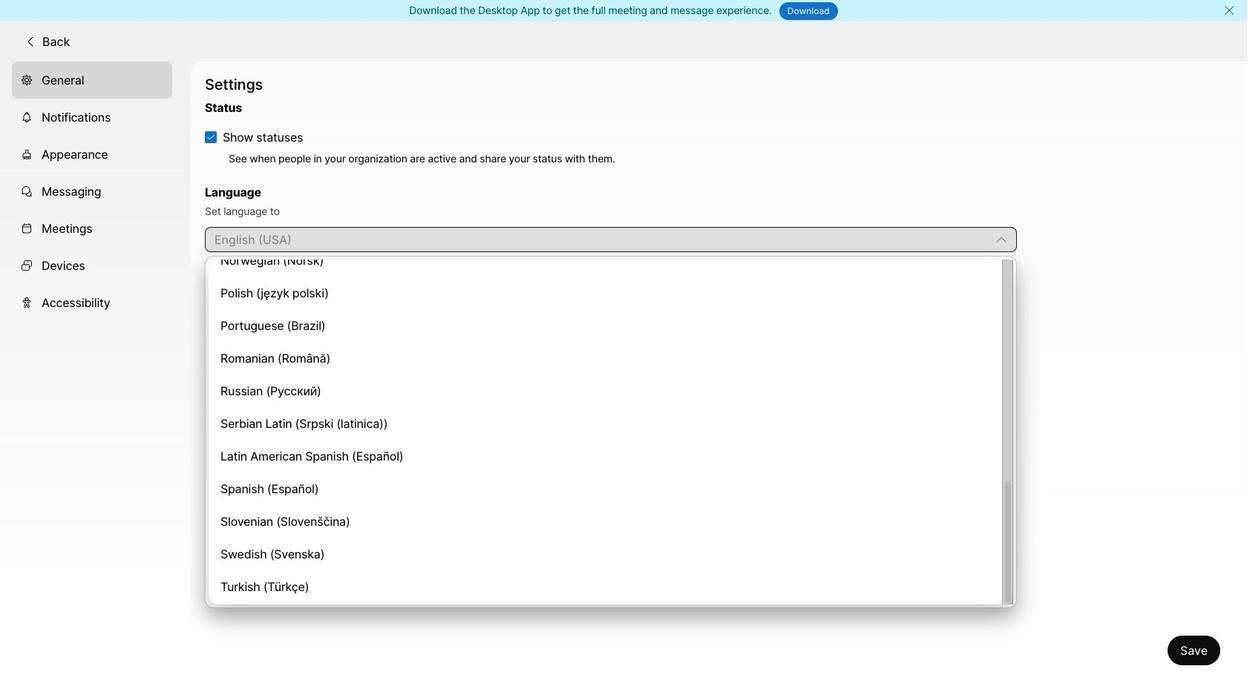 Task type: vqa. For each thing, say whether or not it's contained in the screenshot.
ADD TEAM MODERATOR list item
no



Task type: locate. For each thing, give the bounding box(es) containing it.
list box
[[209, 246, 1014, 605]]

general tab
[[12, 61, 172, 98]]

appearance tab
[[12, 136, 172, 173]]

settings navigation
[[0, 61, 190, 690]]

notifications tab
[[12, 98, 172, 136]]

devices tab
[[12, 247, 172, 284]]

accessibility tab
[[12, 284, 172, 321]]



Task type: describe. For each thing, give the bounding box(es) containing it.
cancel_16 image
[[1224, 4, 1235, 16]]

messaging tab
[[12, 173, 172, 210]]

meetings tab
[[12, 210, 172, 247]]



